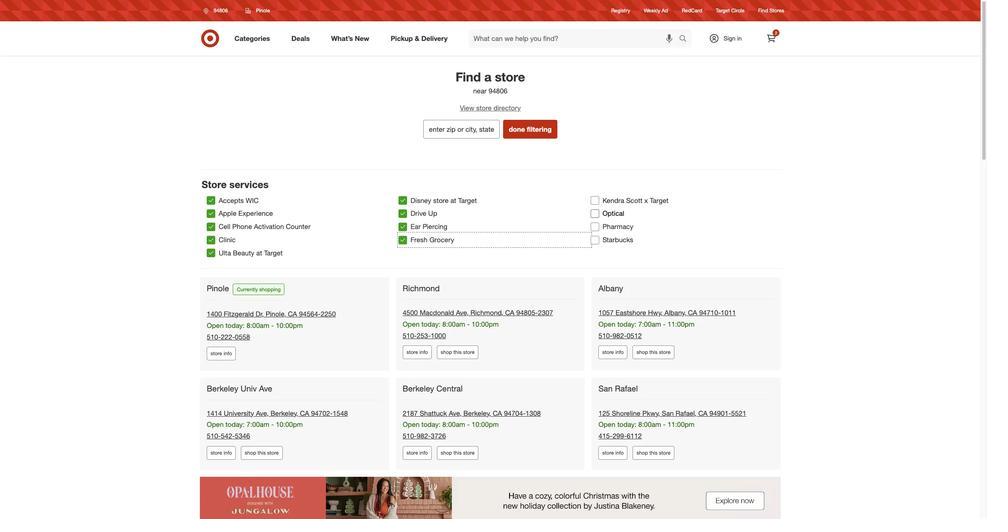 Task type: locate. For each thing, give the bounding box(es) containing it.
5521
[[731, 410, 747, 418]]

enter zip or city, state
[[429, 125, 494, 134]]

10:00pm inside 4500 macdonald ave, richmond, ca 94805-2307 open today: 8:00am - 10:00pm 510-253-1000
[[472, 320, 499, 329]]

10:00pm inside 2187 shattuck ave, berkeley, ca 94704-1308 open today: 8:00am - 10:00pm 510-982-3726
[[472, 421, 499, 430]]

at
[[451, 196, 456, 205], [256, 249, 262, 258]]

info
[[420, 350, 428, 356], [616, 350, 624, 356], [224, 351, 232, 357], [224, 450, 232, 457], [420, 450, 428, 457], [616, 450, 624, 457]]

0 vertical spatial pinole
[[256, 7, 270, 14]]

find stores link
[[758, 7, 784, 14]]

0 vertical spatial 982-
[[613, 332, 627, 340]]

ca right albany,
[[688, 309, 697, 317]]

510- down the '4500'
[[403, 332, 417, 340]]

1 vertical spatial 7:00am
[[247, 421, 269, 430]]

today: inside "125 shoreline pkwy, san rafael, ca 94901-5521 open today: 8:00am - 11:00pm 415-299-6112"
[[618, 421, 637, 430]]

store services
[[202, 179, 269, 190]]

0 vertical spatial 7:00am
[[638, 320, 661, 329]]

drive
[[411, 210, 426, 218]]

2 berkeley from the left
[[403, 384, 434, 394]]

ca right rafael,
[[699, 410, 708, 418]]

510- inside 2187 shattuck ave, berkeley, ca 94704-1308 open today: 8:00am - 10:00pm 510-982-3726
[[403, 432, 417, 441]]

shop this store for berkeley central
[[441, 450, 475, 457]]

0 horizontal spatial 94806
[[214, 7, 228, 14]]

Ear Piercing checkbox
[[399, 223, 407, 231]]

94806
[[214, 7, 228, 14], [489, 87, 508, 95]]

shop this store
[[441, 350, 475, 356], [637, 350, 671, 356], [245, 450, 279, 457], [441, 450, 475, 457], [637, 450, 671, 457]]

store info for pinole
[[211, 351, 232, 357]]

info down 253-
[[420, 350, 428, 356]]

415-299-6112 link
[[599, 432, 642, 441]]

open down 1057
[[599, 320, 616, 329]]

0 horizontal spatial at
[[256, 249, 262, 258]]

view store directory link
[[191, 103, 790, 113]]

8:00am for berkeley central
[[443, 421, 465, 430]]

1 horizontal spatial berkeley,
[[464, 410, 491, 418]]

510- down 1414
[[207, 432, 221, 441]]

shop this store button down 3726
[[437, 447, 479, 461]]

1 vertical spatial 982-
[[417, 432, 431, 441]]

info down 542-
[[224, 450, 232, 457]]

store right the view
[[476, 104, 492, 112]]

search
[[675, 35, 696, 43]]

510- down 1057
[[599, 332, 613, 340]]

222-
[[221, 333, 235, 342]]

ca left 94702-
[[300, 410, 309, 418]]

1400 fitzgerald dr, pinole, ca 94564-2250 open today: 8:00am - 10:00pm 510-222-0558
[[207, 310, 336, 342]]

ca for richmond
[[505, 309, 515, 317]]

7:00am up the 5346
[[247, 421, 269, 430]]

store info
[[407, 350, 428, 356], [603, 350, 624, 356], [211, 351, 232, 357], [211, 450, 232, 457], [407, 450, 428, 457], [603, 450, 624, 457]]

open inside 4500 macdonald ave, richmond, ca 94805-2307 open today: 8:00am - 10:00pm 510-253-1000
[[403, 320, 420, 329]]

at for beauty
[[256, 249, 262, 258]]

store down 510-982-3726 link
[[407, 450, 418, 457]]

kendra
[[603, 196, 624, 205]]

1414 university ave, berkeley, ca 94702-1548 link
[[207, 410, 348, 418]]

1 vertical spatial find
[[456, 69, 481, 85]]

open inside 2187 shattuck ave, berkeley, ca 94704-1308 open today: 8:00am - 10:00pm 510-982-3726
[[403, 421, 420, 430]]

pinole up 1400
[[207, 284, 229, 293]]

store up up on the left top
[[433, 196, 449, 205]]

0 vertical spatial find
[[758, 7, 768, 14]]

store info for berkeley central
[[407, 450, 428, 457]]

open for berkeley central
[[403, 421, 420, 430]]

today: down fitzgerald
[[226, 322, 245, 330]]

510- for pinole
[[207, 333, 221, 342]]

- inside 1414 university ave, berkeley, ca 94702-1548 open today: 7:00am - 10:00pm 510-542-5346
[[271, 421, 274, 430]]

berkeley, down ave
[[271, 410, 298, 418]]

shop down 3726
[[441, 450, 452, 457]]

pkwy,
[[643, 410, 660, 418]]

richmond link
[[403, 284, 442, 294]]

11:00pm down rafael,
[[668, 421, 695, 430]]

berkeley, left 94704-
[[464, 410, 491, 418]]

shop this store button down 6112
[[633, 447, 675, 461]]

1 vertical spatial san
[[662, 410, 674, 418]]

8:00am down the pkwy,
[[638, 421, 661, 430]]

1 horizontal spatial 982-
[[613, 332, 627, 340]]

4500 macdonald ave, richmond, ca 94805-2307 link
[[403, 309, 553, 317]]

510- inside 1400 fitzgerald dr, pinole, ca 94564-2250 open today: 8:00am - 10:00pm 510-222-0558
[[207, 333, 221, 342]]

categories
[[235, 34, 270, 43]]

shop this store button
[[437, 346, 479, 360], [633, 346, 675, 360], [241, 447, 283, 461], [437, 447, 479, 461], [633, 447, 675, 461]]

- inside 1057 eastshore hwy, albany, ca 94710-1011 open today: 7:00am - 11:00pm 510-982-0512
[[663, 320, 666, 329]]

san
[[599, 384, 613, 394], [662, 410, 674, 418]]

today: for richmond
[[422, 320, 441, 329]]

pinole,
[[266, 310, 286, 319]]

this down 4500 macdonald ave, richmond, ca 94805-2307 open today: 8:00am - 10:00pm 510-253-1000
[[454, 350, 462, 356]]

982- inside 1057 eastshore hwy, albany, ca 94710-1011 open today: 7:00am - 11:00pm 510-982-0512
[[613, 332, 627, 340]]

shop for san rafael
[[637, 450, 648, 457]]

1 horizontal spatial berkeley
[[403, 384, 434, 394]]

store info for berkeley univ ave
[[211, 450, 232, 457]]

shop this store button for berkeley univ ave
[[241, 447, 283, 461]]

shop this store down 1000
[[441, 350, 475, 356]]

shop this store for albany
[[637, 350, 671, 356]]

experience
[[238, 210, 273, 218]]

store info link down 510-982-3726 link
[[403, 447, 432, 461]]

10:00pm down 1414 university ave, berkeley, ca 94702-1548 link
[[276, 421, 303, 430]]

5346
[[235, 432, 250, 441]]

berkeley, inside 1414 university ave, berkeley, ca 94702-1548 open today: 7:00am - 10:00pm 510-542-5346
[[271, 410, 298, 418]]

deals
[[291, 34, 310, 43]]

open up 415-
[[599, 421, 616, 430]]

94564-
[[299, 310, 321, 319]]

510- down 2187
[[403, 432, 417, 441]]

this down 1414 university ave, berkeley, ca 94702-1548 open today: 7:00am - 10:00pm 510-542-5346
[[258, 450, 266, 457]]

today: for albany
[[618, 320, 637, 329]]

store info link for pinole
[[207, 348, 236, 361]]

info for berkeley univ ave
[[224, 450, 232, 457]]

shop for berkeley univ ave
[[245, 450, 256, 457]]

1308
[[526, 410, 541, 418]]

store info link down 510-982-0512 link in the right of the page
[[599, 346, 628, 360]]

store info link for albany
[[599, 346, 628, 360]]

- down 1057 eastshore hwy, albany, ca 94710-1011 link
[[663, 320, 666, 329]]

clinic
[[219, 236, 236, 244]]

what's
[[331, 34, 353, 43]]

today: down "university"
[[226, 421, 245, 430]]

8:00am up 3726
[[443, 421, 465, 430]]

today: inside 4500 macdonald ave, richmond, ca 94805-2307 open today: 8:00am - 10:00pm 510-253-1000
[[422, 320, 441, 329]]

0 horizontal spatial san
[[599, 384, 613, 394]]

dr,
[[256, 310, 264, 319]]

- inside 2187 shattuck ave, berkeley, ca 94704-1308 open today: 8:00am - 10:00pm 510-982-3726
[[467, 421, 470, 430]]

ear
[[411, 223, 421, 231]]

find up near
[[456, 69, 481, 85]]

this down 2187 shattuck ave, berkeley, ca 94704-1308 open today: 8:00am - 10:00pm 510-982-3726
[[454, 450, 462, 457]]

at right "beauty"
[[256, 249, 262, 258]]

8:00am up 1000
[[443, 320, 465, 329]]

store services group
[[207, 194, 783, 260]]

shop this store for richmond
[[441, 350, 475, 356]]

4500
[[403, 309, 418, 317]]

1 horizontal spatial 94806
[[489, 87, 508, 95]]

shop for berkeley central
[[441, 450, 452, 457]]

berkeley univ ave
[[207, 384, 272, 394]]

ca for albany
[[688, 309, 697, 317]]

view store directory
[[460, 104, 521, 112]]

today: inside 1400 fitzgerald dr, pinole, ca 94564-2250 open today: 8:00am - 10:00pm 510-222-0558
[[226, 322, 245, 330]]

open for berkeley univ ave
[[207, 421, 224, 430]]

1 vertical spatial pinole
[[207, 284, 229, 293]]

at right 'disney'
[[451, 196, 456, 205]]

- for albany
[[663, 320, 666, 329]]

open down 2187
[[403, 421, 420, 430]]

shop this store for berkeley univ ave
[[245, 450, 279, 457]]

1400 fitzgerald dr, pinole, ca 94564-2250 link
[[207, 310, 336, 319]]

2187 shattuck ave, berkeley, ca 94704-1308 open today: 8:00am - 10:00pm 510-982-3726
[[403, 410, 541, 441]]

store down "125 shoreline pkwy, san rafael, ca 94901-5521 open today: 8:00am - 11:00pm 415-299-6112"
[[659, 450, 671, 457]]

grocery
[[430, 236, 454, 244]]

11:00pm inside 1057 eastshore hwy, albany, ca 94710-1011 open today: 7:00am - 11:00pm 510-982-0512
[[668, 320, 695, 329]]

982- down eastshore in the right bottom of the page
[[613, 332, 627, 340]]

store info for albany
[[603, 350, 624, 356]]

- for berkeley central
[[467, 421, 470, 430]]

0 vertical spatial 94806
[[214, 7, 228, 14]]

find inside find stores 'link'
[[758, 7, 768, 14]]

- inside 1400 fitzgerald dr, pinole, ca 94564-2250 open today: 8:00am - 10:00pm 510-222-0558
[[271, 322, 274, 330]]

store inside "find a store near 94806"
[[495, 69, 525, 85]]

11:00pm down albany,
[[668, 320, 695, 329]]

- down 1414 university ave, berkeley, ca 94702-1548 link
[[271, 421, 274, 430]]

0 horizontal spatial pinole
[[207, 284, 229, 293]]

1 horizontal spatial at
[[451, 196, 456, 205]]

today: down shoreline
[[618, 421, 637, 430]]

94806 left pinole dropdown button
[[214, 7, 228, 14]]

at for store
[[451, 196, 456, 205]]

shop this store button down the 5346
[[241, 447, 283, 461]]

info down 222-
[[224, 351, 232, 357]]

ave, inside 2187 shattuck ave, berkeley, ca 94704-1308 open today: 8:00am - 10:00pm 510-982-3726
[[449, 410, 462, 418]]

510-982-0512 link
[[599, 332, 642, 340]]

7:00am down hwy,
[[638, 320, 661, 329]]

store info link down 222-
[[207, 348, 236, 361]]

0 vertical spatial at
[[451, 196, 456, 205]]

open down the '4500'
[[403, 320, 420, 329]]

store right a
[[495, 69, 525, 85]]

ca right 'pinole,' on the left bottom of page
[[288, 310, 297, 319]]

berkeley, for berkeley univ ave
[[271, 410, 298, 418]]

Disney store at Target checkbox
[[399, 197, 407, 205]]

open inside 1414 university ave, berkeley, ca 94702-1548 open today: 7:00am - 10:00pm 510-542-5346
[[207, 421, 224, 430]]

store down 1057 eastshore hwy, albany, ca 94710-1011 open today: 7:00am - 11:00pm 510-982-0512 in the bottom right of the page
[[659, 350, 671, 356]]

pinole up categories link
[[256, 7, 270, 14]]

find left stores
[[758, 7, 768, 14]]

ca left 94704-
[[493, 410, 502, 418]]

0 horizontal spatial berkeley
[[207, 384, 238, 394]]

8:00am down dr,
[[247, 322, 269, 330]]

2 berkeley, from the left
[[464, 410, 491, 418]]

542-
[[221, 432, 235, 441]]

1400
[[207, 310, 222, 319]]

store info down 222-
[[211, 351, 232, 357]]

982-
[[613, 332, 627, 340], [417, 432, 431, 441]]

open down 1414
[[207, 421, 224, 430]]

store info down 510-982-0512 link in the right of the page
[[603, 350, 624, 356]]

shop this store down 6112
[[637, 450, 671, 457]]

shop down the 5346
[[245, 450, 256, 457]]

8:00am inside 1400 fitzgerald dr, pinole, ca 94564-2250 open today: 8:00am - 10:00pm 510-222-0558
[[247, 322, 269, 330]]

ave, for berkeley central
[[449, 410, 462, 418]]

this for berkeley univ ave
[[258, 450, 266, 457]]

this down 1057 eastshore hwy, albany, ca 94710-1011 open today: 7:00am - 11:00pm 510-982-0512 in the bottom right of the page
[[650, 350, 658, 356]]

94806 down a
[[489, 87, 508, 95]]

this
[[454, 350, 462, 356], [650, 350, 658, 356], [258, 450, 266, 457], [454, 450, 462, 457], [650, 450, 658, 457]]

today: inside 2187 shattuck ave, berkeley, ca 94704-1308 open today: 8:00am - 10:00pm 510-982-3726
[[422, 421, 441, 430]]

1 berkeley, from the left
[[271, 410, 298, 418]]

berkeley,
[[271, 410, 298, 418], [464, 410, 491, 418]]

shop this store down 0512
[[637, 350, 671, 356]]

today: down eastshore in the right bottom of the page
[[618, 320, 637, 329]]

currently shopping
[[237, 287, 281, 293]]

ca inside 1057 eastshore hwy, albany, ca 94710-1011 open today: 7:00am - 11:00pm 510-982-0512
[[688, 309, 697, 317]]

- down 125 shoreline pkwy, san rafael, ca 94901-5521 link
[[663, 421, 666, 430]]

shop for albany
[[637, 350, 648, 356]]

shop down 1000
[[441, 350, 452, 356]]

done
[[509, 125, 525, 134]]

Drive Up checkbox
[[399, 210, 407, 218]]

this down "125 shoreline pkwy, san rafael, ca 94901-5521 open today: 8:00am - 11:00pm 415-299-6112"
[[650, 450, 658, 457]]

ave, right "university"
[[256, 410, 269, 418]]

ave, inside 1414 university ave, berkeley, ca 94702-1548 open today: 7:00am - 10:00pm 510-542-5346
[[256, 410, 269, 418]]

find for a
[[456, 69, 481, 85]]

- down 1400 fitzgerald dr, pinole, ca 94564-2250 link
[[271, 322, 274, 330]]

san right the pkwy,
[[662, 410, 674, 418]]

Cell Phone Activation Counter checkbox
[[207, 223, 215, 231]]

1 vertical spatial at
[[256, 249, 262, 258]]

Accepts WIC checkbox
[[207, 197, 215, 205]]

directory
[[494, 104, 521, 112]]

store info link down 299-
[[599, 447, 628, 461]]

today: inside 1057 eastshore hwy, albany, ca 94710-1011 open today: 7:00am - 11:00pm 510-982-0512
[[618, 320, 637, 329]]

store info down 253-
[[407, 350, 428, 356]]

open for richmond
[[403, 320, 420, 329]]

1 vertical spatial 94806
[[489, 87, 508, 95]]

7:00am inside 1057 eastshore hwy, albany, ca 94710-1011 open today: 7:00am - 11:00pm 510-982-0512
[[638, 320, 661, 329]]

store info link for san rafael
[[599, 447, 628, 461]]

10:00pm down 2187 shattuck ave, berkeley, ca 94704-1308 link
[[472, 421, 499, 430]]

store info link
[[403, 346, 432, 360], [599, 346, 628, 360], [207, 348, 236, 361], [207, 447, 236, 461], [403, 447, 432, 461], [599, 447, 628, 461]]

8:00am inside 4500 macdonald ave, richmond, ca 94805-2307 open today: 8:00am - 10:00pm 510-253-1000
[[443, 320, 465, 329]]

accepts
[[219, 196, 244, 205]]

delivery
[[421, 34, 448, 43]]

fresh
[[411, 236, 428, 244]]

city,
[[466, 125, 477, 134]]

phone
[[232, 223, 252, 231]]

ca inside 2187 shattuck ave, berkeley, ca 94704-1308 open today: 8:00am - 10:00pm 510-982-3726
[[493, 410, 502, 418]]

san left rafael on the right of page
[[599, 384, 613, 394]]

510-253-1000 link
[[403, 332, 446, 340]]

ave, for richmond
[[456, 309, 469, 317]]

richmond,
[[471, 309, 503, 317]]

store info down 299-
[[603, 450, 624, 457]]

982- inside 2187 shattuck ave, berkeley, ca 94704-1308 open today: 8:00am - 10:00pm 510-982-3726
[[417, 432, 431, 441]]

rafael,
[[676, 410, 697, 418]]

today: down macdonald
[[422, 320, 441, 329]]

san rafael link
[[599, 384, 640, 394]]

510-982-3726 link
[[403, 432, 446, 441]]

0 horizontal spatial berkeley,
[[271, 410, 298, 418]]

drive up
[[411, 210, 437, 218]]

- down 2187 shattuck ave, berkeley, ca 94704-1308 link
[[467, 421, 470, 430]]

510- inside 4500 macdonald ave, richmond, ca 94805-2307 open today: 8:00am - 10:00pm 510-253-1000
[[403, 332, 417, 340]]

services
[[229, 179, 269, 190]]

2187
[[403, 410, 418, 418]]

1 horizontal spatial 7:00am
[[638, 320, 661, 329]]

store down 253-
[[407, 350, 418, 356]]

shop down 6112
[[637, 450, 648, 457]]

beauty
[[233, 249, 254, 258]]

ave, right shattuck
[[449, 410, 462, 418]]

store info link down 253-
[[403, 346, 432, 360]]

ca left 94805-
[[505, 309, 515, 317]]

ca for berkeley central
[[493, 410, 502, 418]]

open inside 1057 eastshore hwy, albany, ca 94710-1011 open today: 7:00am - 11:00pm 510-982-0512
[[599, 320, 616, 329]]

ca inside 4500 macdonald ave, richmond, ca 94805-2307 open today: 8:00am - 10:00pm 510-253-1000
[[505, 309, 515, 317]]

berkeley up 1414
[[207, 384, 238, 394]]

ave,
[[456, 309, 469, 317], [256, 410, 269, 418], [449, 410, 462, 418]]

1 horizontal spatial san
[[662, 410, 674, 418]]

store down 415-
[[603, 450, 614, 457]]

0 horizontal spatial find
[[456, 69, 481, 85]]

store down 4500 macdonald ave, richmond, ca 94805-2307 open today: 8:00am - 10:00pm 510-253-1000
[[463, 350, 475, 356]]

8:00am inside "125 shoreline pkwy, san rafael, ca 94901-5521 open today: 8:00am - 11:00pm 415-299-6112"
[[638, 421, 661, 430]]

6112
[[627, 432, 642, 441]]

2 11:00pm from the top
[[668, 421, 695, 430]]

find inside "find a store near 94806"
[[456, 69, 481, 85]]

ca inside 1414 university ave, berkeley, ca 94702-1548 open today: 7:00am - 10:00pm 510-542-5346
[[300, 410, 309, 418]]

find
[[758, 7, 768, 14], [456, 69, 481, 85]]

0 vertical spatial san
[[599, 384, 613, 394]]

Kendra Scott x Target checkbox
[[591, 197, 599, 205]]

1 horizontal spatial find
[[758, 7, 768, 14]]

sign in
[[724, 35, 742, 42]]

target circle
[[716, 7, 745, 14]]

Ulta Beauty at Target checkbox
[[207, 249, 215, 258]]

2
[[775, 30, 777, 35]]

94704-
[[504, 410, 526, 418]]

510- down 1400
[[207, 333, 221, 342]]

info for albany
[[616, 350, 624, 356]]

ave, inside 4500 macdonald ave, richmond, ca 94805-2307 open today: 8:00am - 10:00pm 510-253-1000
[[456, 309, 469, 317]]

store down 542-
[[211, 450, 222, 457]]

10:00pm inside 1400 fitzgerald dr, pinole, ca 94564-2250 open today: 8:00am - 10:00pm 510-222-0558
[[276, 322, 303, 330]]

berkeley
[[207, 384, 238, 394], [403, 384, 434, 394]]

982- down shattuck
[[417, 432, 431, 441]]

0 horizontal spatial 7:00am
[[247, 421, 269, 430]]

shop this store button for richmond
[[437, 346, 479, 360]]

982- for albany
[[613, 332, 627, 340]]

this for san rafael
[[650, 450, 658, 457]]

open down 1400
[[207, 322, 224, 330]]

Optical checkbox
[[591, 210, 599, 218]]

open inside 1400 fitzgerald dr, pinole, ca 94564-2250 open today: 8:00am - 10:00pm 510-222-0558
[[207, 322, 224, 330]]

8:00am inside 2187 shattuck ave, berkeley, ca 94704-1308 open today: 8:00am - 10:00pm 510-982-3726
[[443, 421, 465, 430]]

ca inside 1400 fitzgerald dr, pinole, ca 94564-2250 open today: 8:00am - 10:00pm 510-222-0558
[[288, 310, 297, 319]]

today: inside 1414 university ave, berkeley, ca 94702-1548 open today: 7:00am - 10:00pm 510-542-5346
[[226, 421, 245, 430]]

enter zip or city, state button
[[424, 120, 500, 139]]

info down 510-982-0512 link in the right of the page
[[616, 350, 624, 356]]

a
[[484, 69, 492, 85]]

this for richmond
[[454, 350, 462, 356]]

0 horizontal spatial 982-
[[417, 432, 431, 441]]

advertisement region
[[200, 478, 781, 520]]

1 11:00pm from the top
[[668, 320, 695, 329]]

7:00am inside 1414 university ave, berkeley, ca 94702-1548 open today: 7:00am - 10:00pm 510-542-5346
[[247, 421, 269, 430]]

10:00pm down 'richmond,'
[[472, 320, 499, 329]]

1 berkeley from the left
[[207, 384, 238, 394]]

11:00pm inside "125 shoreline pkwy, san rafael, ca 94901-5521 open today: 8:00am - 11:00pm 415-299-6112"
[[668, 421, 695, 430]]

info for san rafael
[[616, 450, 624, 457]]

0 vertical spatial 11:00pm
[[668, 320, 695, 329]]

- down 4500 macdonald ave, richmond, ca 94805-2307 link
[[467, 320, 470, 329]]

ulta
[[219, 249, 231, 258]]

10:00pm inside 1414 university ave, berkeley, ca 94702-1548 open today: 7:00am - 10:00pm 510-542-5346
[[276, 421, 303, 430]]

scott
[[626, 196, 643, 205]]

- for pinole
[[271, 322, 274, 330]]

berkeley, inside 2187 shattuck ave, berkeley, ca 94704-1308 open today: 8:00am - 10:00pm 510-982-3726
[[464, 410, 491, 418]]

- inside 4500 macdonald ave, richmond, ca 94805-2307 open today: 8:00am - 10:00pm 510-253-1000
[[467, 320, 470, 329]]

shop this store button for berkeley central
[[437, 447, 479, 461]]

1 vertical spatial 11:00pm
[[668, 421, 695, 430]]

berkeley up 2187
[[403, 384, 434, 394]]

510- inside 1414 university ave, berkeley, ca 94702-1548 open today: 7:00am - 10:00pm 510-542-5346
[[207, 432, 221, 441]]

optical
[[603, 210, 624, 218]]

1 horizontal spatial pinole
[[256, 7, 270, 14]]

510- inside 1057 eastshore hwy, albany, ca 94710-1011 open today: 7:00am - 11:00pm 510-982-0512
[[599, 332, 613, 340]]

registry link
[[611, 7, 630, 14]]

10:00pm down 'pinole,' on the left bottom of page
[[276, 322, 303, 330]]



Task type: describe. For each thing, give the bounding box(es) containing it.
ave
[[259, 384, 272, 394]]

berkeley central
[[403, 384, 463, 394]]

open for albany
[[599, 320, 616, 329]]

pickup & delivery link
[[384, 29, 458, 48]]

redcard
[[682, 7, 702, 14]]

10:00pm for berkeley central
[[472, 421, 499, 430]]

510- for albany
[[599, 332, 613, 340]]

today: for berkeley central
[[422, 421, 441, 430]]

- inside "125 shoreline pkwy, san rafael, ca 94901-5521 open today: 8:00am - 11:00pm 415-299-6112"
[[663, 421, 666, 430]]

Apple Experience checkbox
[[207, 210, 215, 218]]

piercing
[[423, 223, 447, 231]]

hwy,
[[648, 309, 663, 317]]

weekly
[[644, 7, 660, 14]]

10:00pm for richmond
[[472, 320, 499, 329]]

rafael
[[615, 384, 638, 394]]

store info for san rafael
[[603, 450, 624, 457]]

store info link for richmond
[[403, 346, 432, 360]]

today: for pinole
[[226, 322, 245, 330]]

125 shoreline pkwy, san rafael, ca 94901-5521 link
[[599, 410, 747, 418]]

what's new
[[331, 34, 369, 43]]

store down 510-982-0512 link in the right of the page
[[603, 350, 614, 356]]

target for ulta beauty at target
[[264, 249, 283, 258]]

kendra scott x target
[[603, 196, 669, 205]]

store down 222-
[[211, 351, 222, 357]]

what's new link
[[324, 29, 380, 48]]

done filtering
[[509, 125, 552, 134]]

filtering
[[527, 125, 552, 134]]

982- for berkeley central
[[417, 432, 431, 441]]

berkeley for berkeley central
[[403, 384, 434, 394]]

search button
[[675, 29, 696, 50]]

currently
[[237, 287, 258, 293]]

info for richmond
[[420, 350, 428, 356]]

1057
[[599, 309, 614, 317]]

ca for pinole
[[288, 310, 297, 319]]

94806 inside "find a store near 94806"
[[489, 87, 508, 95]]

shop this store button for albany
[[633, 346, 675, 360]]

94806 button
[[198, 3, 237, 18]]

sign
[[724, 35, 736, 42]]

shopping
[[259, 287, 281, 293]]

2250
[[321, 310, 336, 319]]

accepts wic
[[219, 196, 259, 205]]

pinole inside dropdown button
[[256, 7, 270, 14]]

8:00am for pinole
[[247, 322, 269, 330]]

ca for berkeley univ ave
[[300, 410, 309, 418]]

510- for berkeley univ ave
[[207, 432, 221, 441]]

view
[[460, 104, 474, 112]]

san rafael
[[599, 384, 638, 394]]

4500 macdonald ave, richmond, ca 94805-2307 open today: 8:00am - 10:00pm 510-253-1000
[[403, 309, 553, 340]]

near
[[473, 87, 487, 95]]

Starbucks checkbox
[[591, 236, 599, 245]]

94806 inside 94806 dropdown button
[[214, 7, 228, 14]]

ear piercing
[[411, 223, 447, 231]]

pinole button
[[240, 3, 276, 18]]

510- for berkeley central
[[403, 432, 417, 441]]

ca inside "125 shoreline pkwy, san rafael, ca 94901-5521 open today: 8:00am - 11:00pm 415-299-6112"
[[699, 410, 708, 418]]

- for berkeley univ ave
[[271, 421, 274, 430]]

berkeley for berkeley univ ave
[[207, 384, 238, 394]]

7:00am for berkeley univ ave
[[247, 421, 269, 430]]

apple
[[219, 210, 237, 218]]

san inside "125 shoreline pkwy, san rafael, ca 94901-5521 open today: 8:00am - 11:00pm 415-299-6112"
[[662, 410, 674, 418]]

415-
[[599, 432, 613, 441]]

0512
[[627, 332, 642, 340]]

Pharmacy checkbox
[[591, 223, 599, 231]]

redcard link
[[682, 7, 702, 14]]

ad
[[662, 7, 668, 14]]

shop this store for san rafael
[[637, 450, 671, 457]]

berkeley, for berkeley central
[[464, 410, 491, 418]]

fitzgerald
[[224, 310, 254, 319]]

Clinic checkbox
[[207, 236, 215, 245]]

x
[[645, 196, 648, 205]]

target for disney store at target
[[458, 196, 477, 205]]

94710-
[[699, 309, 721, 317]]

in
[[737, 35, 742, 42]]

univ
[[241, 384, 257, 394]]

shattuck
[[420, 410, 447, 418]]

299-
[[613, 432, 627, 441]]

8:00am for richmond
[[443, 320, 465, 329]]

done filtering button
[[503, 120, 557, 139]]

Fresh Grocery checkbox
[[399, 236, 407, 245]]

this for albany
[[650, 350, 658, 356]]

categories link
[[227, 29, 281, 48]]

cell phone activation counter
[[219, 223, 311, 231]]

sign in link
[[702, 29, 755, 48]]

berkeley central link
[[403, 384, 464, 394]]

2307
[[538, 309, 553, 317]]

shop this store button for san rafael
[[633, 447, 675, 461]]

510-222-0558 link
[[207, 333, 250, 342]]

activation
[[254, 223, 284, 231]]

albany,
[[665, 309, 686, 317]]

circle
[[731, 7, 745, 14]]

store info for richmond
[[407, 350, 428, 356]]

shop for richmond
[[441, 350, 452, 356]]

94702-
[[311, 410, 333, 418]]

125 shoreline pkwy, san rafael, ca 94901-5521 open today: 8:00am - 11:00pm 415-299-6112
[[599, 410, 747, 441]]

weekly ad link
[[644, 7, 668, 14]]

today: for berkeley univ ave
[[226, 421, 245, 430]]

1057 eastshore hwy, albany, ca 94710-1011 open today: 7:00am - 11:00pm 510-982-0512
[[599, 309, 736, 340]]

What can we help you find? suggestions appear below search field
[[469, 29, 681, 48]]

berkeley univ ave link
[[207, 384, 274, 394]]

10:00pm for berkeley univ ave
[[276, 421, 303, 430]]

zip
[[447, 125, 456, 134]]

253-
[[417, 332, 431, 340]]

- for richmond
[[467, 320, 470, 329]]

10:00pm for pinole
[[276, 322, 303, 330]]

richmond
[[403, 284, 440, 293]]

albany link
[[599, 284, 625, 294]]

open for pinole
[[207, 322, 224, 330]]

store down 1414 university ave, berkeley, ca 94702-1548 open today: 7:00am - 10:00pm 510-542-5346
[[267, 450, 279, 457]]

&
[[415, 34, 420, 43]]

open inside "125 shoreline pkwy, san rafael, ca 94901-5521 open today: 8:00am - 11:00pm 415-299-6112"
[[599, 421, 616, 430]]

macdonald
[[420, 309, 454, 317]]

disney store at target
[[411, 196, 477, 205]]

registry
[[611, 7, 630, 14]]

store inside group
[[433, 196, 449, 205]]

university
[[224, 410, 254, 418]]

albany
[[599, 284, 623, 293]]

store info link for berkeley central
[[403, 447, 432, 461]]

central
[[437, 384, 463, 394]]

target for kendra scott x target
[[650, 196, 669, 205]]

store info link for berkeley univ ave
[[207, 447, 236, 461]]

510-542-5346 link
[[207, 432, 250, 441]]

cell
[[219, 223, 230, 231]]

store down 2187 shattuck ave, berkeley, ca 94704-1308 open today: 8:00am - 10:00pm 510-982-3726
[[463, 450, 475, 457]]

pickup & delivery
[[391, 34, 448, 43]]

info for pinole
[[224, 351, 232, 357]]

this for berkeley central
[[454, 450, 462, 457]]

1414
[[207, 410, 222, 418]]

ave, for berkeley univ ave
[[256, 410, 269, 418]]

94805-
[[516, 309, 538, 317]]

info for berkeley central
[[420, 450, 428, 457]]

1011
[[721, 309, 736, 317]]

or
[[458, 125, 464, 134]]

510- for richmond
[[403, 332, 417, 340]]

find for stores
[[758, 7, 768, 14]]

wic
[[246, 196, 259, 205]]

stores
[[770, 7, 784, 14]]

7:00am for albany
[[638, 320, 661, 329]]



Task type: vqa. For each thing, say whether or not it's contained in the screenshot.


